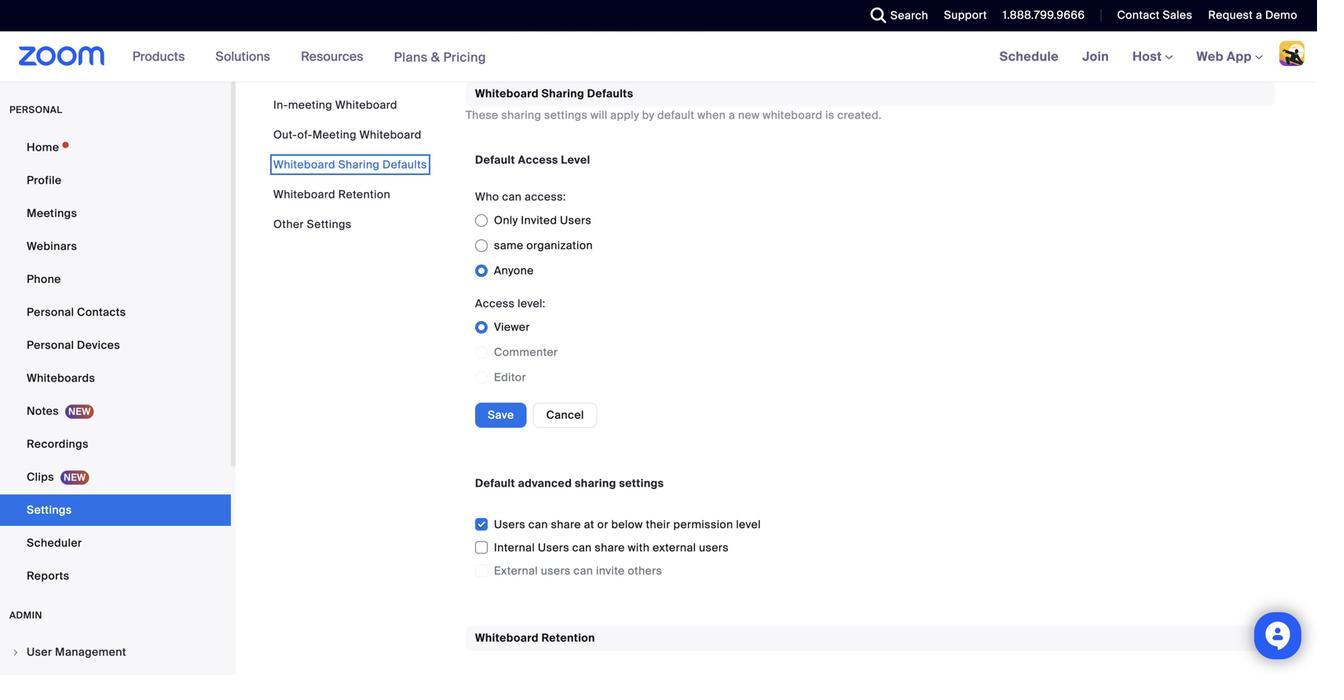 Task type: locate. For each thing, give the bounding box(es) containing it.
0 horizontal spatial share
[[551, 518, 581, 533]]

users up "organization"
[[560, 214, 592, 228]]

1 vertical spatial personal
[[27, 338, 74, 353]]

sharing inside whiteboard sharing defaults these sharing settings will apply by default when a new whiteboard is created.
[[542, 86, 585, 101]]

default
[[475, 153, 516, 168], [475, 477, 516, 491]]

access
[[518, 153, 559, 168], [475, 297, 515, 311]]

whiteboard inside whiteboard sharing defaults these sharing settings will apply by default when a new whiteboard is created.
[[475, 86, 539, 101]]

default for default advanced sharing settings
[[475, 477, 516, 491]]

whiteboard
[[763, 108, 823, 123]]

default for default access level
[[475, 153, 516, 168]]

1 horizontal spatial settings
[[619, 477, 664, 491]]

a left demo
[[1257, 8, 1263, 22]]

contact sales link
[[1106, 0, 1197, 31], [1118, 8, 1193, 22]]

personal inside personal contacts link
[[27, 305, 74, 320]]

personal
[[27, 305, 74, 320], [27, 338, 74, 353]]

save button
[[475, 403, 527, 428]]

join
[[1083, 48, 1110, 65]]

whiteboard retention
[[273, 187, 391, 202], [475, 632, 596, 646]]

whiteboards link
[[0, 363, 231, 395]]

2 default from the top
[[475, 477, 516, 491]]

1 vertical spatial sharing
[[575, 477, 617, 491]]

scheduler
[[27, 536, 82, 551]]

default
[[658, 108, 695, 123]]

0 horizontal spatial defaults
[[383, 158, 427, 172]]

defaults inside whiteboard sharing defaults these sharing settings will apply by default when a new whiteboard is created.
[[588, 86, 634, 101]]

1 vertical spatial default
[[475, 477, 516, 491]]

meetings navigation
[[988, 31, 1318, 83]]

app
[[1228, 48, 1253, 65]]

sharing down in
[[542, 86, 585, 101]]

meetings
[[27, 206, 77, 221]]

personal devices
[[27, 338, 120, 353]]

sharing up at at left
[[575, 477, 617, 491]]

whiteboard up these
[[475, 86, 539, 101]]

whiteboard retention link
[[273, 187, 391, 202]]

personal for personal devices
[[27, 338, 74, 353]]

whiteboard retention element
[[466, 627, 1276, 676]]

can up only
[[502, 190, 522, 204]]

1 horizontal spatial sharing
[[575, 477, 617, 491]]

retention
[[339, 187, 391, 202], [542, 632, 596, 646]]

or
[[598, 518, 609, 533]]

cancel button
[[533, 403, 598, 428]]

a
[[1257, 8, 1263, 22], [729, 108, 736, 123]]

request
[[1209, 8, 1254, 22]]

can left 'export'
[[510, 22, 530, 37]]

settings up users can share at or below their permission level
[[619, 477, 664, 491]]

1 vertical spatial users
[[541, 564, 571, 579]]

can for export
[[510, 22, 530, 37]]

invited
[[521, 214, 557, 228]]

access left level
[[518, 153, 559, 168]]

web
[[1197, 48, 1224, 65]]

sharing inside whiteboard sharing defaults these sharing settings will apply by default when a new whiteboard is created.
[[502, 108, 542, 123]]

personal down phone
[[27, 305, 74, 320]]

notes
[[27, 404, 59, 419]]

1 personal from the top
[[27, 305, 74, 320]]

search
[[891, 8, 929, 23]]

users
[[700, 541, 729, 556], [541, 564, 571, 579]]

users down permission
[[700, 541, 729, 556]]

1 vertical spatial sharing
[[339, 158, 380, 172]]

meetings link
[[0, 198, 231, 229]]

solutions
[[216, 48, 270, 65]]

webinars link
[[0, 231, 231, 262]]

settings up scheduler
[[27, 503, 72, 518]]

banner
[[0, 31, 1318, 83]]

share
[[551, 518, 581, 533], [595, 541, 625, 556]]

1 vertical spatial defaults
[[383, 158, 427, 172]]

0 vertical spatial a
[[1257, 8, 1263, 22]]

resources button
[[301, 31, 371, 82]]

access up viewer
[[475, 297, 515, 311]]

0 vertical spatial settings
[[307, 217, 352, 232]]

whiteboard down the 'external' at bottom
[[475, 632, 539, 646]]

default up who
[[475, 153, 516, 168]]

0 vertical spatial retention
[[339, 187, 391, 202]]

whiteboard retention down the 'external' at bottom
[[475, 632, 596, 646]]

user management menu item
[[0, 638, 231, 668]]

formats
[[666, 22, 708, 37]]

settings down whiteboard retention "link"
[[307, 217, 352, 232]]

cancel
[[547, 408, 584, 423]]

retention down whiteboard sharing defaults link at the top left of the page
[[339, 187, 391, 202]]

1 vertical spatial a
[[729, 108, 736, 123]]

reports link
[[0, 561, 231, 593]]

0 vertical spatial sharing
[[502, 108, 542, 123]]

sharing right these
[[502, 108, 542, 123]]

default advanced sharing settings
[[475, 477, 664, 491]]

can for share
[[529, 518, 548, 533]]

share left at at left
[[551, 518, 581, 533]]

0 horizontal spatial a
[[729, 108, 736, 123]]

webinars
[[27, 239, 77, 254]]

0 horizontal spatial users
[[541, 564, 571, 579]]

users right the 'external' at bottom
[[541, 564, 571, 579]]

2 personal from the top
[[27, 338, 74, 353]]

invite
[[596, 564, 625, 579]]

defaults inside menu bar
[[383, 158, 427, 172]]

0 horizontal spatial sharing
[[339, 158, 380, 172]]

other
[[273, 217, 304, 232]]

defaults down out-of-meeting whiteboard link
[[383, 158, 427, 172]]

out-
[[273, 128, 298, 142]]

clips
[[27, 470, 54, 485]]

can up internal
[[529, 518, 548, 533]]

whiteboard retention down whiteboard sharing defaults
[[273, 187, 391, 202]]

personal inside personal devices link
[[27, 338, 74, 353]]

who
[[475, 190, 499, 204]]

default left advanced
[[475, 477, 516, 491]]

editor
[[494, 371, 526, 385]]

1 horizontal spatial whiteboard retention
[[475, 632, 596, 646]]

1 horizontal spatial a
[[1257, 8, 1263, 22]]

whiteboard down of-
[[273, 158, 336, 172]]

product information navigation
[[121, 31, 498, 83]]

1 vertical spatial settings
[[27, 503, 72, 518]]

default access level
[[475, 153, 591, 168]]

0 vertical spatial settings
[[545, 108, 588, 123]]

0 vertical spatial sharing
[[542, 86, 585, 101]]

1 vertical spatial retention
[[542, 632, 596, 646]]

other settings
[[273, 217, 352, 232]]

1 vertical spatial access
[[475, 297, 515, 311]]

whiteboard up whiteboard sharing defaults link at the top left of the page
[[360, 128, 422, 142]]

plans & pricing link
[[394, 49, 486, 65], [394, 49, 486, 65]]

0 vertical spatial personal
[[27, 305, 74, 320]]

0 horizontal spatial settings
[[545, 108, 588, 123]]

0 vertical spatial default
[[475, 153, 516, 168]]

1 horizontal spatial defaults
[[588, 86, 634, 101]]

personal up whiteboards
[[27, 338, 74, 353]]

recordings link
[[0, 429, 231, 461]]

contact sales
[[1118, 8, 1193, 22]]

only
[[494, 214, 518, 228]]

out-of-meeting whiteboard link
[[273, 128, 422, 142]]

users can export in pdf, png, csv formats
[[475, 22, 708, 37]]

can
[[510, 22, 530, 37], [502, 190, 522, 204], [529, 518, 548, 533], [573, 541, 592, 556], [574, 564, 594, 579]]

contacts
[[77, 305, 126, 320]]

png,
[[610, 22, 638, 37]]

1 horizontal spatial settings
[[307, 217, 352, 232]]

whiteboard sharing defaults
[[273, 158, 427, 172]]

viewer
[[494, 320, 530, 335]]

settings
[[307, 217, 352, 232], [27, 503, 72, 518]]

meeting
[[313, 128, 357, 142]]

1 horizontal spatial access
[[518, 153, 559, 168]]

1 horizontal spatial sharing
[[542, 86, 585, 101]]

host button
[[1133, 48, 1174, 65]]

defaults up will
[[588, 86, 634, 101]]

schedule link
[[988, 31, 1071, 82]]

settings left will
[[545, 108, 588, 123]]

menu bar
[[273, 97, 427, 233]]

profile picture image
[[1280, 41, 1305, 66]]

0 vertical spatial access
[[518, 153, 559, 168]]

0 horizontal spatial settings
[[27, 503, 72, 518]]

0 horizontal spatial sharing
[[502, 108, 542, 123]]

whiteboard sharing defaults link
[[273, 158, 427, 172]]

support
[[945, 8, 988, 22]]

reports
[[27, 569, 69, 584]]

menu bar containing in-meeting whiteboard
[[273, 97, 427, 233]]

1 default from the top
[[475, 153, 516, 168]]

share up invite
[[595, 541, 625, 556]]

users up pricing
[[475, 22, 507, 37]]

a left "new"
[[729, 108, 736, 123]]

0 vertical spatial users
[[700, 541, 729, 556]]

anyone
[[494, 264, 534, 278]]

1 vertical spatial share
[[595, 541, 625, 556]]

out-of-meeting whiteboard
[[273, 128, 422, 142]]

retention down external users can invite others
[[542, 632, 596, 646]]

home
[[27, 140, 59, 155]]

profile link
[[0, 165, 231, 196]]

0 horizontal spatial whiteboard retention
[[273, 187, 391, 202]]

1 horizontal spatial retention
[[542, 632, 596, 646]]

phone
[[27, 272, 61, 287]]

0 vertical spatial defaults
[[588, 86, 634, 101]]

same organization
[[494, 239, 593, 253]]

sharing down the out-of-meeting whiteboard
[[339, 158, 380, 172]]



Task type: describe. For each thing, give the bounding box(es) containing it.
0 vertical spatial share
[[551, 518, 581, 533]]

internal
[[494, 541, 535, 556]]

1.888.799.9666
[[1003, 8, 1086, 22]]

who can access:
[[475, 190, 566, 204]]

whiteboard up out-of-meeting whiteboard link
[[335, 98, 398, 112]]

host
[[1133, 48, 1166, 65]]

0 horizontal spatial access
[[475, 297, 515, 311]]

export
[[532, 22, 567, 37]]

csv
[[640, 22, 663, 37]]

schedule
[[1000, 48, 1059, 65]]

when
[[698, 108, 726, 123]]

their
[[646, 518, 671, 533]]

settings inside whiteboard sharing defaults these sharing settings will apply by default when a new whiteboard is created.
[[545, 108, 588, 123]]

in
[[570, 22, 580, 37]]

zoom logo image
[[19, 46, 105, 66]]

will
[[591, 108, 608, 123]]

retention inside whiteboard retention element
[[542, 632, 596, 646]]

advanced
[[518, 477, 572, 491]]

phone link
[[0, 264, 231, 295]]

level
[[737, 518, 761, 533]]

whiteboard sharing defaults these sharing settings will apply by default when a new whiteboard is created.
[[466, 86, 882, 123]]

users can share at or below their permission level
[[494, 518, 761, 533]]

in-meeting whiteboard link
[[273, 98, 398, 112]]

access level: option group
[[475, 315, 994, 391]]

users up internal
[[494, 518, 526, 533]]

personal
[[9, 104, 62, 116]]

0 vertical spatial whiteboard retention
[[273, 187, 391, 202]]

external
[[653, 541, 697, 556]]

access level:
[[475, 297, 546, 311]]

plans
[[394, 49, 428, 65]]

1 horizontal spatial share
[[595, 541, 625, 556]]

scheduler link
[[0, 528, 231, 560]]

same
[[494, 239, 524, 253]]

other settings link
[[273, 217, 352, 232]]

is
[[826, 108, 835, 123]]

devices
[[77, 338, 120, 353]]

external users can invite others
[[494, 564, 663, 579]]

by
[[643, 108, 655, 123]]

internal users can share with external users
[[494, 541, 729, 556]]

whiteboards
[[27, 371, 95, 386]]

these
[[466, 108, 499, 123]]

&
[[431, 49, 440, 65]]

join link
[[1071, 31, 1122, 82]]

at
[[584, 518, 595, 533]]

personal devices link
[[0, 330, 231, 362]]

plans & pricing
[[394, 49, 486, 65]]

meeting
[[288, 98, 333, 112]]

organization
[[527, 239, 593, 253]]

home link
[[0, 132, 231, 163]]

with
[[628, 541, 650, 556]]

personal contacts
[[27, 305, 126, 320]]

1 horizontal spatial users
[[700, 541, 729, 556]]

1 vertical spatial whiteboard retention
[[475, 632, 596, 646]]

recordings
[[27, 437, 89, 452]]

save
[[488, 408, 514, 423]]

products button
[[133, 31, 192, 82]]

defaults for whiteboard sharing defaults
[[383, 158, 427, 172]]

pdf,
[[583, 22, 607, 37]]

in-meeting whiteboard
[[273, 98, 398, 112]]

settings inside settings "link"
[[27, 503, 72, 518]]

web app button
[[1197, 48, 1264, 65]]

in-
[[273, 98, 288, 112]]

personal contacts link
[[0, 297, 231, 329]]

whiteboard inside whiteboard retention element
[[475, 632, 539, 646]]

1 vertical spatial settings
[[619, 477, 664, 491]]

sharing for whiteboard sharing defaults these sharing settings will apply by default when a new whiteboard is created.
[[542, 86, 585, 101]]

admin
[[9, 610, 42, 622]]

a inside whiteboard sharing defaults these sharing settings will apply by default when a new whiteboard is created.
[[729, 108, 736, 123]]

only invited users
[[494, 214, 592, 228]]

whiteboard sharing defaults element
[[466, 82, 1276, 602]]

users inside who can access: option group
[[560, 214, 592, 228]]

can left invite
[[574, 564, 594, 579]]

whiteboard up other settings
[[273, 187, 336, 202]]

solutions button
[[216, 31, 277, 82]]

contact
[[1118, 8, 1161, 22]]

notes link
[[0, 396, 231, 428]]

0 horizontal spatial retention
[[339, 187, 391, 202]]

users up external users can invite others
[[538, 541, 570, 556]]

who can access: option group
[[475, 208, 994, 284]]

personal menu menu
[[0, 132, 231, 594]]

created.
[[838, 108, 882, 123]]

others
[[628, 564, 663, 579]]

apply
[[611, 108, 640, 123]]

can up external users can invite others
[[573, 541, 592, 556]]

external
[[494, 564, 538, 579]]

new
[[739, 108, 760, 123]]

below
[[612, 518, 643, 533]]

resources
[[301, 48, 364, 65]]

can for access:
[[502, 190, 522, 204]]

personal for personal contacts
[[27, 305, 74, 320]]

products
[[133, 48, 185, 65]]

right image
[[11, 648, 20, 658]]

sharing for whiteboard sharing defaults
[[339, 158, 380, 172]]

web app
[[1197, 48, 1253, 65]]

defaults for whiteboard sharing defaults these sharing settings will apply by default when a new whiteboard is created.
[[588, 86, 634, 101]]

banner containing products
[[0, 31, 1318, 83]]

user management
[[27, 646, 126, 660]]

level
[[561, 153, 591, 168]]

of-
[[298, 128, 313, 142]]

clips link
[[0, 462, 231, 494]]

settings link
[[0, 495, 231, 527]]

profile
[[27, 173, 62, 188]]

demo
[[1266, 8, 1298, 22]]

permission
[[674, 518, 734, 533]]

management
[[55, 646, 126, 660]]

request a demo
[[1209, 8, 1298, 22]]



Task type: vqa. For each thing, say whether or not it's contained in the screenshot.
plans & pricing
yes



